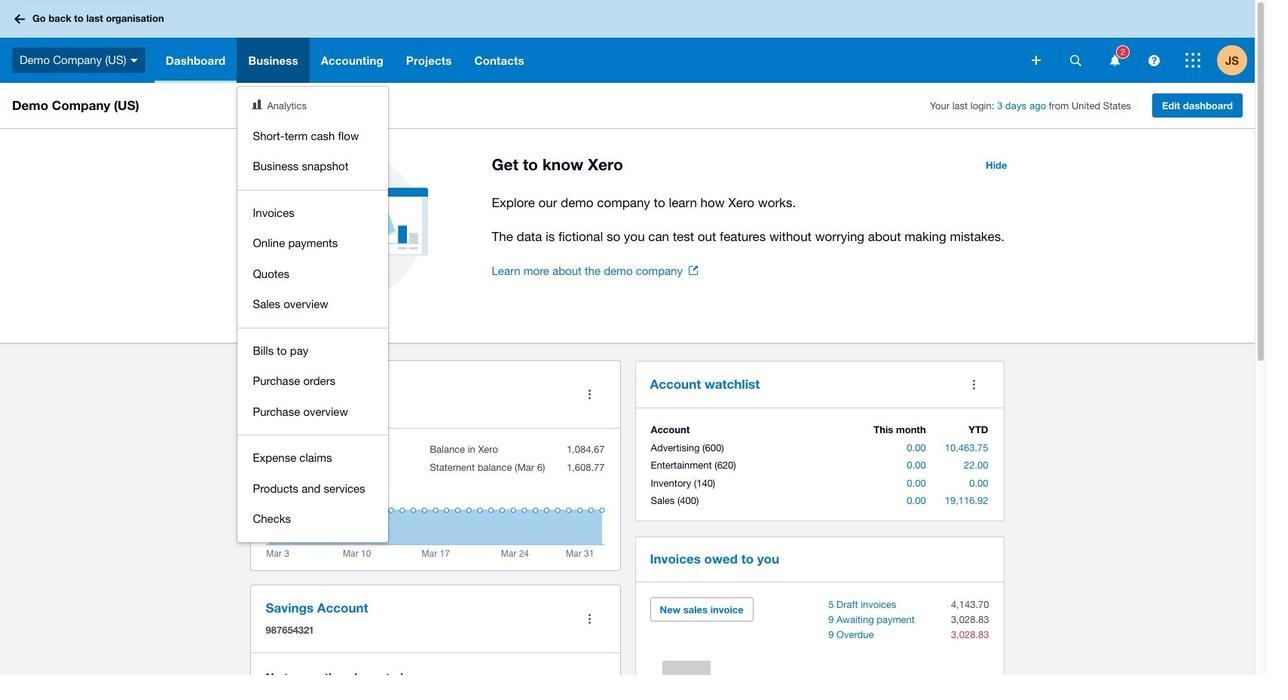 Task type: locate. For each thing, give the bounding box(es) containing it.
intro banner body element
[[492, 192, 1017, 247]]

list box
[[238, 87, 389, 542]]

2 horizontal spatial svg image
[[1186, 53, 1201, 68]]

group
[[238, 87, 389, 542]]

svg image
[[14, 14, 25, 24], [1070, 55, 1081, 66], [1032, 56, 1041, 65], [130, 59, 138, 62]]

svg image
[[1186, 53, 1201, 68], [1110, 55, 1120, 66], [1149, 55, 1160, 66]]

banner
[[0, 0, 1255, 542]]



Task type: vqa. For each thing, say whether or not it's contained in the screenshot.
svg image to the middle
yes



Task type: describe. For each thing, give the bounding box(es) containing it.
accounts watchlist options image
[[959, 369, 989, 400]]

1 horizontal spatial svg image
[[1149, 55, 1160, 66]]

0 horizontal spatial svg image
[[1110, 55, 1120, 66]]

header chart image
[[252, 100, 263, 109]]



